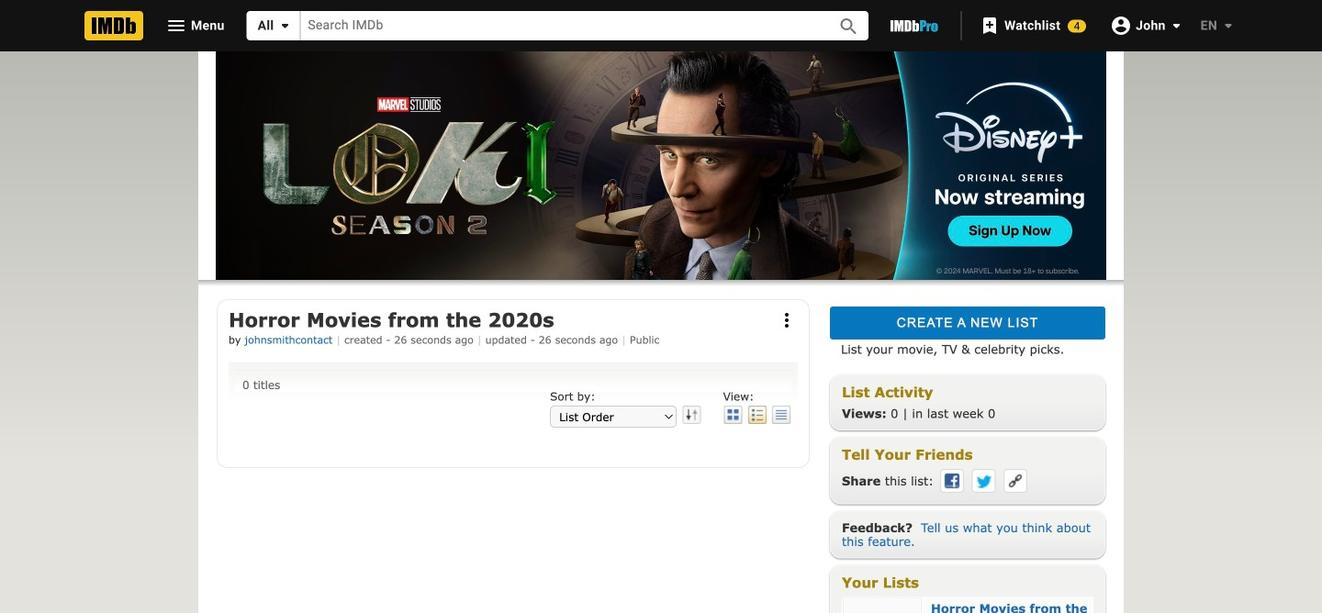 Task type: locate. For each thing, give the bounding box(es) containing it.
0 horizontal spatial arrow drop down image
[[274, 15, 296, 37]]

None field
[[301, 11, 817, 40]]

detail view image
[[747, 406, 768, 424]]

compact view image
[[771, 406, 792, 424]]

ascending order image
[[681, 406, 701, 424]]

account circle image
[[1111, 14, 1133, 37]]

None search field
[[247, 11, 869, 40]]

list image image
[[843, 598, 922, 614]]

arrow drop down image
[[1166, 14, 1188, 37], [274, 15, 296, 37]]

watchlist image
[[979, 15, 1001, 37]]



Task type: describe. For each thing, give the bounding box(es) containing it.
grid view image
[[723, 406, 744, 424]]

home image
[[84, 11, 143, 40]]

submit search image
[[838, 15, 860, 38]]

arrow drop down image
[[1218, 15, 1240, 37]]

menu image
[[165, 15, 187, 37]]

1 horizontal spatial arrow drop down image
[[1166, 14, 1188, 37]]

Search IMDb text field
[[301, 11, 817, 40]]



Task type: vqa. For each thing, say whether or not it's contained in the screenshot.
submit search image
yes



